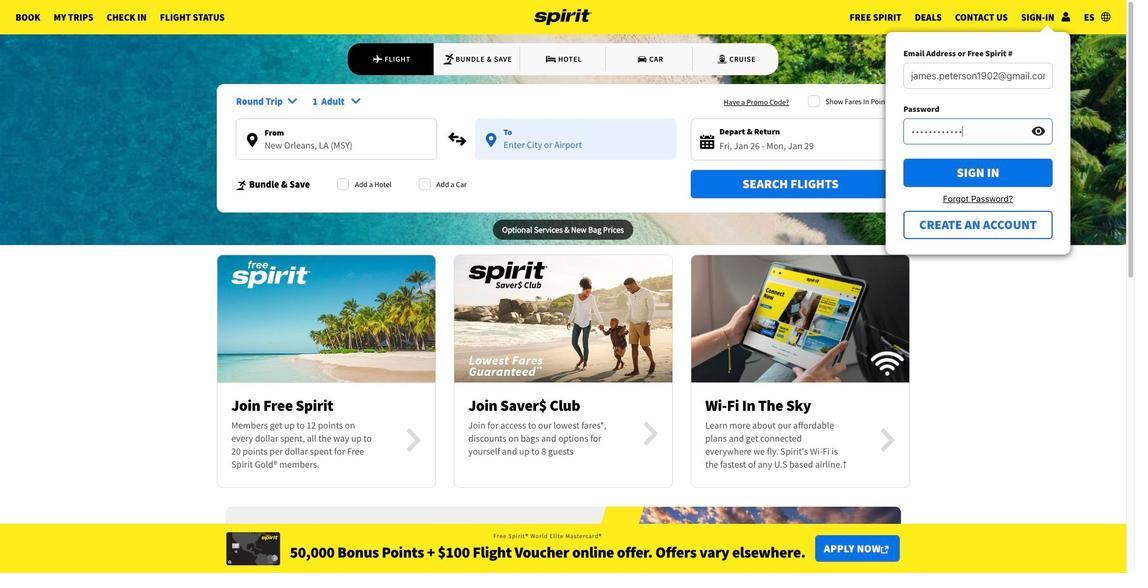 Task type: describe. For each thing, give the bounding box(es) containing it.
1 horizontal spatial enter city or airport text field
[[475, 139, 677, 159]]

savers_club_image image
[[454, 249, 672, 389]]

calendar image
[[700, 135, 715, 149]]

car icon image
[[637, 53, 649, 65]]

cruise icon image
[[717, 53, 729, 65]]

map marker alt image for leftmost enter city or airport text field
[[247, 133, 258, 147]]

world elite image
[[227, 533, 280, 566]]

free_spirit_image image
[[217, 249, 435, 389]]

flight icon image
[[372, 53, 383, 65]]

eye image
[[1032, 124, 1047, 139]]

global image
[[1102, 12, 1111, 21]]

swap airports image
[[448, 130, 467, 149]]

dates field
[[720, 138, 881, 153]]

0 horizontal spatial enter city or airport text field
[[236, 139, 437, 159]]



Task type: locate. For each thing, give the bounding box(es) containing it.
None field
[[904, 63, 1054, 89]]

user image
[[1062, 12, 1071, 21]]

wifi image image
[[691, 249, 910, 389]]

0 horizontal spatial map marker alt image
[[247, 133, 258, 147]]

map marker alt image up "bundle and save icon"
[[247, 133, 258, 147]]

Enter City or Airport text field
[[475, 139, 677, 159], [236, 139, 437, 159]]

map marker alt image for enter city or airport text field to the right
[[486, 133, 497, 147]]

map marker alt image right 'swap airports' image
[[486, 133, 497, 147]]

map marker alt image
[[247, 133, 258, 147], [486, 133, 497, 147]]

logo image
[[535, 0, 592, 34]]

external links may not meet accessibility requirements. image
[[881, 547, 889, 554]]

vacation icon image
[[443, 53, 455, 65]]

hotel icon image
[[546, 53, 557, 65]]

1 map marker alt image from the left
[[247, 133, 258, 147]]

tooltip
[[886, 27, 1071, 255]]

2 map marker alt image from the left
[[486, 133, 497, 147]]

1 horizontal spatial map marker alt image
[[486, 133, 497, 147]]

None password field
[[904, 118, 1054, 145]]

bundle and save icon image
[[236, 180, 247, 191]]



Task type: vqa. For each thing, say whether or not it's contained in the screenshot.
leftmost map marker alt icon
no



